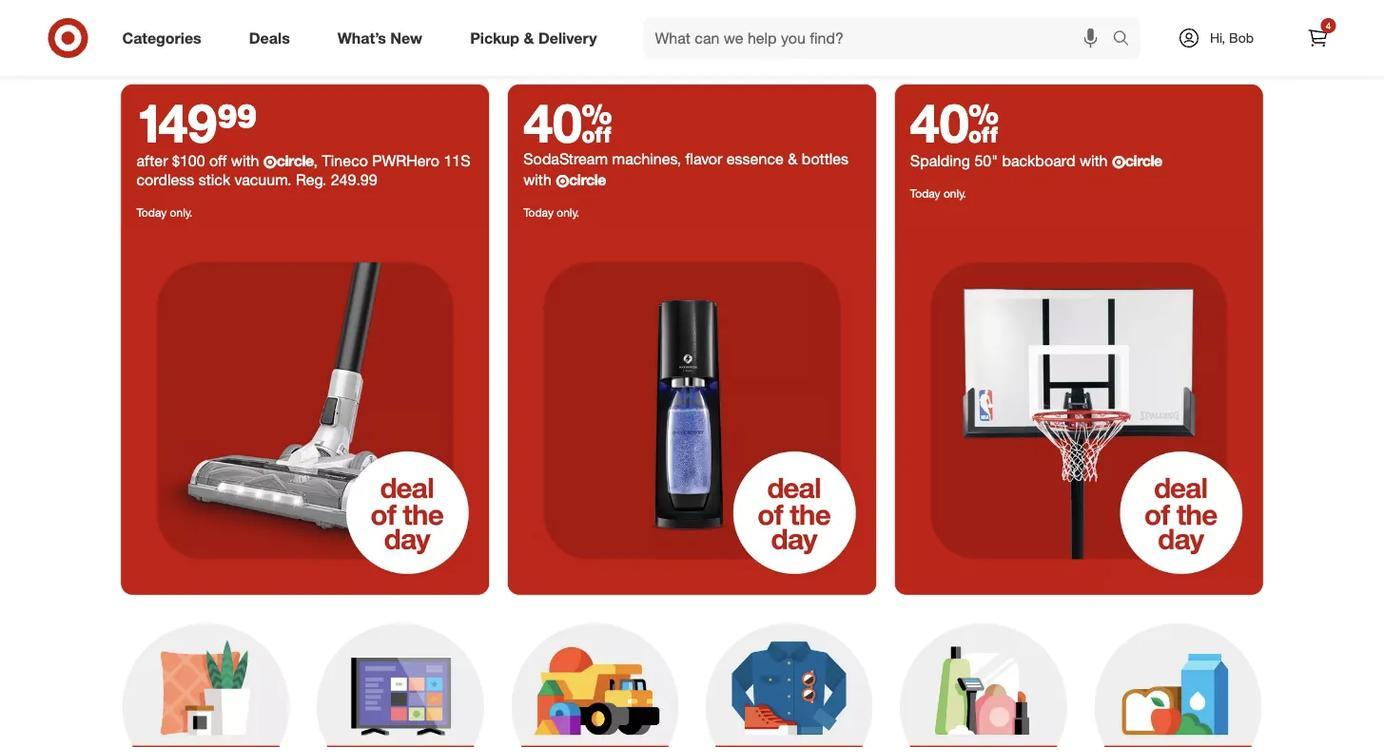 Task type: describe. For each thing, give the bounding box(es) containing it.
what's new link
[[321, 17, 446, 59]]

40 for sodastream
[[523, 90, 612, 155]]

spalding 50" backboard with
[[910, 152, 1112, 170]]

after $100 off with
[[137, 152, 263, 170]]

50"
[[974, 152, 998, 170]]

pwrhero
[[372, 152, 439, 170]]

only. for spalding
[[944, 186, 966, 200]]

target deal of the day image for sodastream machines, flavor essence & bottles with
[[508, 227, 876, 595]]

only. for sodastream
[[557, 205, 579, 219]]

11s
[[444, 152, 470, 170]]

categories
[[122, 29, 201, 47]]

circle for spalding 50" backboard with
[[1125, 152, 1162, 170]]

today only. for after $100 off with
[[137, 205, 192, 219]]

reg.
[[296, 171, 327, 190]]

today only. for spalding 50" backboard with
[[910, 186, 966, 200]]

circle for sodastream machines, flavor essence & bottles with
[[569, 171, 606, 190]]

pickup & delivery link
[[454, 17, 621, 59]]

with for off
[[231, 152, 259, 170]]

, tineco pwrhero 11s cordless stick vacuum. reg. 249.99
[[137, 152, 470, 190]]

circle for after $100 off with
[[277, 152, 314, 170]]

hi, bob
[[1210, 29, 1254, 46]]

sodastream
[[523, 150, 608, 169]]

target deal of the day image for spalding 50" backboard with
[[895, 227, 1263, 595]]

99
[[217, 90, 257, 155]]

only. for after
[[170, 205, 192, 219]]

149 99
[[137, 90, 257, 155]]

40 for spalding
[[910, 90, 999, 155]]

search button
[[1104, 17, 1150, 63]]

with inside the sodastream machines, flavor essence & bottles with
[[523, 171, 552, 190]]

deals link
[[233, 17, 314, 59]]

flavor
[[685, 150, 722, 169]]



Task type: vqa. For each thing, say whether or not it's contained in the screenshot.
Today associated with after $100 off with
yes



Task type: locate. For each thing, give the bounding box(es) containing it.
deals
[[249, 29, 290, 47]]

1 horizontal spatial only.
[[557, 205, 579, 219]]

1 40 from the left
[[523, 90, 612, 155]]

with
[[231, 152, 259, 170], [1080, 152, 1108, 170], [523, 171, 552, 190]]

backboard
[[1002, 152, 1075, 170]]

today for sodastream machines, flavor essence & bottles with
[[523, 205, 554, 219]]

circle
[[277, 152, 314, 170], [1125, 152, 1162, 170], [569, 171, 606, 190]]

0 horizontal spatial &
[[524, 29, 534, 47]]

with for backboard
[[1080, 152, 1108, 170]]

& right pickup
[[524, 29, 534, 47]]

2 horizontal spatial only.
[[944, 186, 966, 200]]

today
[[910, 186, 940, 200], [137, 205, 167, 219], [523, 205, 554, 219]]

4
[[1326, 20, 1331, 31]]

hi,
[[1210, 29, 1225, 46]]

40
[[523, 90, 612, 155], [910, 90, 999, 155]]

1 horizontal spatial today
[[523, 205, 554, 219]]

new
[[390, 29, 422, 47]]

today down cordless
[[137, 205, 167, 219]]

with up vacuum.
[[231, 152, 259, 170]]

categories link
[[106, 17, 225, 59]]

0 horizontal spatial 40
[[523, 90, 612, 155]]

bottles
[[802, 150, 849, 169]]

cordless
[[137, 171, 194, 190]]

target deal of the day image for after $100 off with
[[121, 227, 489, 595]]

what's new
[[337, 29, 422, 47]]

40 left backboard
[[910, 90, 999, 155]]

vacuum.
[[235, 171, 292, 190]]

149
[[137, 90, 217, 155]]

1 horizontal spatial today only.
[[523, 205, 579, 219]]

only. down sodastream
[[557, 205, 579, 219]]

machines,
[[612, 150, 681, 169]]

0 horizontal spatial only.
[[170, 205, 192, 219]]

bob
[[1229, 29, 1254, 46]]

,
[[314, 152, 318, 170]]

2 horizontal spatial circle
[[1125, 152, 1162, 170]]

0 horizontal spatial today only.
[[137, 205, 192, 219]]

today only. down spalding
[[910, 186, 966, 200]]

today down spalding
[[910, 186, 940, 200]]

2 horizontal spatial with
[[1080, 152, 1108, 170]]

1 horizontal spatial &
[[788, 150, 797, 169]]

249.99
[[331, 171, 377, 190]]

target deal of the day image
[[121, 0, 1263, 65], [895, 227, 1263, 595], [121, 227, 489, 595], [508, 227, 876, 595]]

off
[[209, 152, 227, 170]]

2 horizontal spatial today only.
[[910, 186, 966, 200]]

0 vertical spatial &
[[524, 29, 534, 47]]

today only. down cordless
[[137, 205, 192, 219]]

today for spalding 50" backboard with
[[910, 186, 940, 200]]

& left bottles
[[788, 150, 797, 169]]

today only. down sodastream
[[523, 205, 579, 219]]

1 horizontal spatial 40
[[910, 90, 999, 155]]

with down sodastream
[[523, 171, 552, 190]]

2 40 from the left
[[910, 90, 999, 155]]

only. down spalding
[[944, 186, 966, 200]]

&
[[524, 29, 534, 47], [788, 150, 797, 169]]

0 horizontal spatial with
[[231, 152, 259, 170]]

with right backboard
[[1080, 152, 1108, 170]]

today down sodastream
[[523, 205, 554, 219]]

1 vertical spatial &
[[788, 150, 797, 169]]

pickup & delivery
[[470, 29, 597, 47]]

after
[[137, 152, 168, 170]]

today for after $100 off with
[[137, 205, 167, 219]]

essence
[[727, 150, 784, 169]]

today only.
[[910, 186, 966, 200], [137, 205, 192, 219], [523, 205, 579, 219]]

only. down cordless
[[170, 205, 192, 219]]

1 horizontal spatial circle
[[569, 171, 606, 190]]

pickup
[[470, 29, 519, 47]]

0 horizontal spatial today
[[137, 205, 167, 219]]

spalding
[[910, 152, 970, 170]]

delivery
[[538, 29, 597, 47]]

0 horizontal spatial circle
[[277, 152, 314, 170]]

What can we help you find? suggestions appear below search field
[[644, 17, 1117, 59]]

2 horizontal spatial today
[[910, 186, 940, 200]]

40 down the delivery
[[523, 90, 612, 155]]

today only. for sodastream machines, flavor essence & bottles with
[[523, 205, 579, 219]]

tineco
[[322, 152, 368, 170]]

search
[[1104, 31, 1150, 49]]

1 horizontal spatial with
[[523, 171, 552, 190]]

stick
[[199, 171, 230, 190]]

$100
[[172, 152, 205, 170]]

& inside the sodastream machines, flavor essence & bottles with
[[788, 150, 797, 169]]

4 link
[[1297, 17, 1339, 59]]

sodastream machines, flavor essence & bottles with
[[523, 150, 849, 190]]

only.
[[944, 186, 966, 200], [170, 205, 192, 219], [557, 205, 579, 219]]

what's
[[337, 29, 386, 47]]



